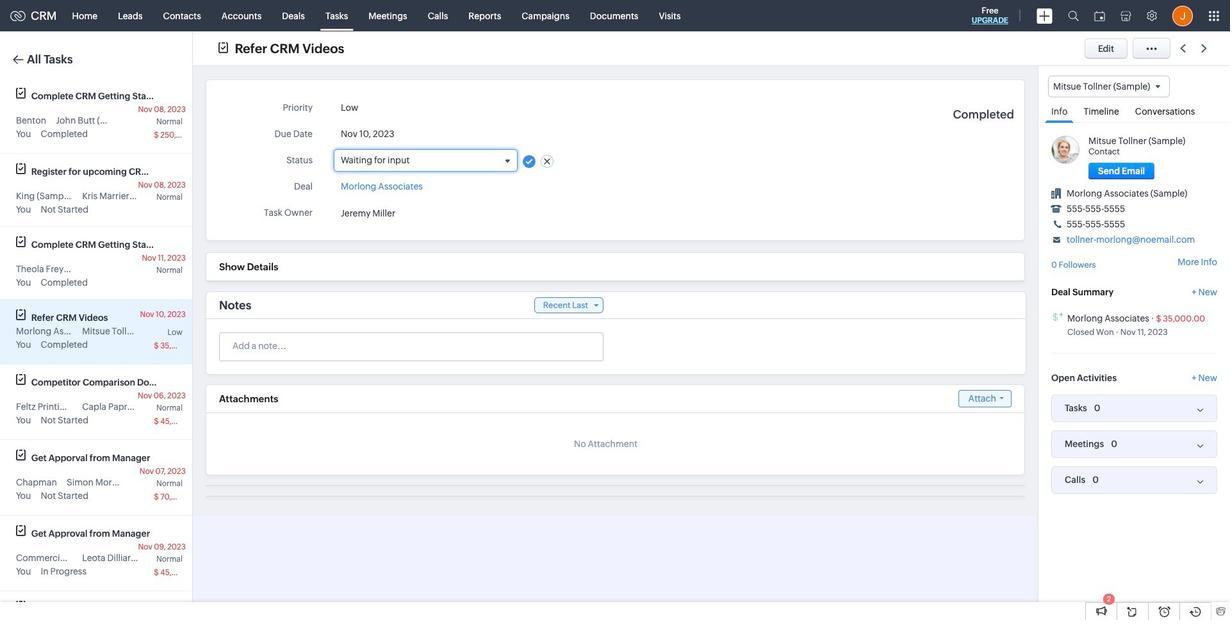 Task type: vqa. For each thing, say whether or not it's contained in the screenshot.
Search 'Text Field'
no



Task type: describe. For each thing, give the bounding box(es) containing it.
search image
[[1068, 10, 1079, 21]]

create menu element
[[1029, 0, 1061, 31]]

previous record image
[[1180, 44, 1186, 53]]

profile image
[[1173, 5, 1193, 26]]



Task type: locate. For each thing, give the bounding box(es) containing it.
None field
[[1048, 76, 1170, 98], [341, 155, 511, 166], [1048, 76, 1170, 98], [341, 155, 511, 166]]

search element
[[1061, 0, 1087, 31]]

logo image
[[10, 11, 26, 21]]

create menu image
[[1037, 8, 1053, 23]]

profile element
[[1165, 0, 1201, 31]]

calendar image
[[1094, 11, 1105, 21]]

Add a note... field
[[220, 340, 602, 352]]

None button
[[1089, 163, 1155, 180]]

next record image
[[1201, 44, 1210, 53]]



